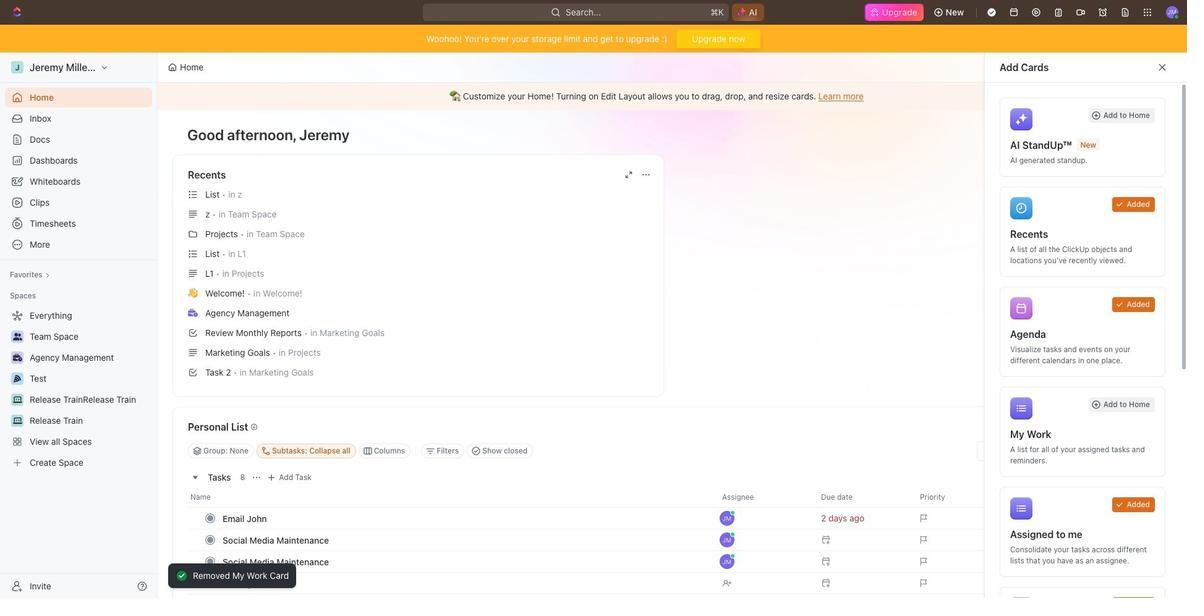 Task type: describe. For each thing, give the bounding box(es) containing it.
agenda image
[[1011, 298, 1033, 320]]

Search tasks... text field
[[978, 442, 1102, 461]]

tree inside sidebar "navigation"
[[5, 306, 152, 473]]

jeremy miller's workspace, , element
[[11, 61, 24, 74]]

ai standup™ image
[[1011, 108, 1033, 131]]

2 laptop code image from the top
[[13, 418, 22, 425]]



Task type: locate. For each thing, give the bounding box(es) containing it.
laptop code image
[[13, 397, 22, 404], [13, 418, 22, 425]]

pizza slice image
[[14, 375, 21, 383]]

0 vertical spatial laptop code image
[[13, 397, 22, 404]]

assigned to me image
[[1011, 498, 1033, 520]]

business time image
[[13, 354, 22, 362]]

sidebar navigation
[[0, 53, 160, 599]]

1 laptop code image from the top
[[13, 397, 22, 404]]

business time image
[[188, 309, 198, 317]]

1 vertical spatial laptop code image
[[13, 418, 22, 425]]

user group image
[[13, 333, 22, 341]]

recents image
[[1011, 197, 1033, 220]]

tree
[[5, 306, 152, 473]]

my work image
[[1011, 398, 1033, 420]]

alert
[[158, 83, 1181, 110]]



Task type: vqa. For each thing, say whether or not it's contained in the screenshot.
Name
no



